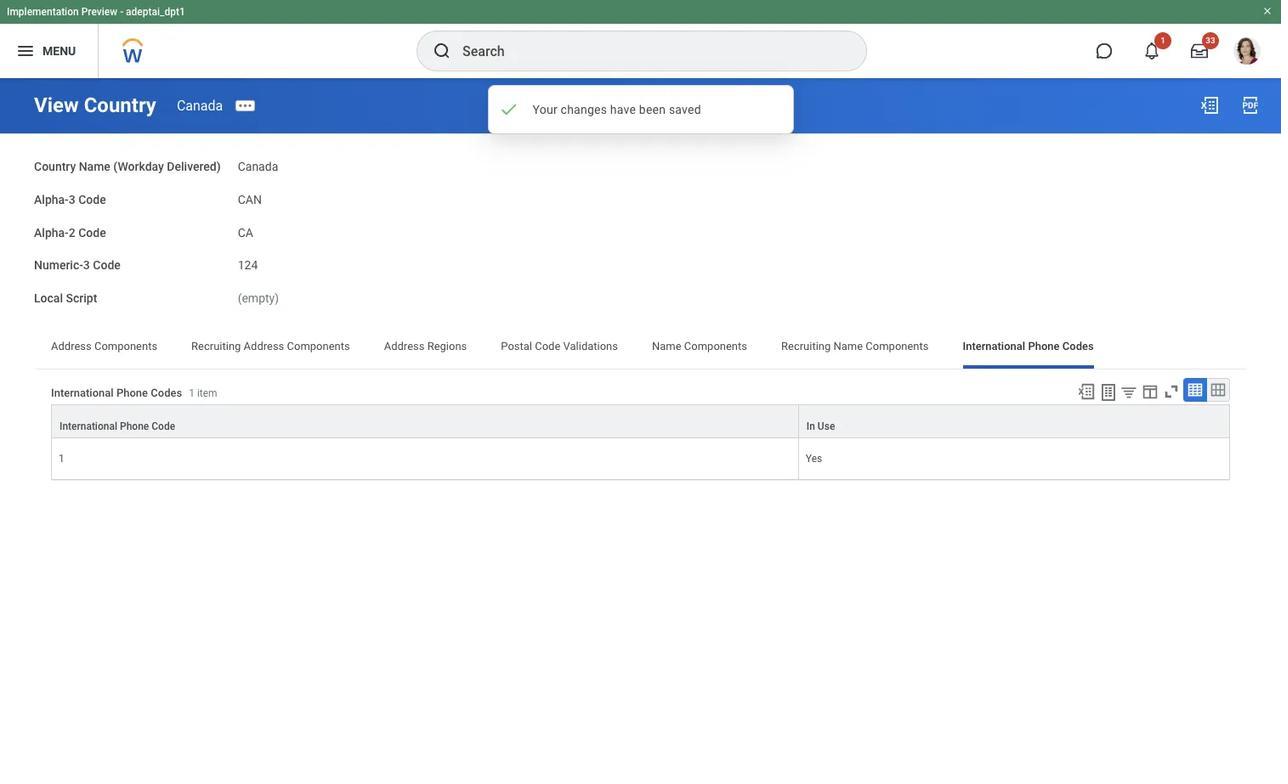 Task type: locate. For each thing, give the bounding box(es) containing it.
2 row from the top
[[51, 439, 1230, 480]]

1 down international phone code
[[59, 453, 64, 465]]

1
[[1161, 36, 1166, 45], [189, 388, 195, 400], [59, 453, 64, 465]]

export to excel image left view printable version (pdf) image
[[1200, 95, 1220, 116]]

canada up delivered)
[[177, 97, 223, 114]]

0 vertical spatial 1
[[1161, 36, 1166, 45]]

alpha-2 code
[[34, 226, 106, 239]]

0 vertical spatial alpha-
[[34, 193, 69, 206]]

0 horizontal spatial recruiting
[[191, 340, 241, 353]]

search image
[[432, 41, 452, 61]]

1 inside button
[[1161, 36, 1166, 45]]

alpha-
[[34, 193, 69, 206], [34, 226, 69, 239]]

numeric-3 code element
[[238, 249, 258, 274]]

1 horizontal spatial 1
[[189, 388, 195, 400]]

international phone codes
[[963, 340, 1094, 353]]

canada
[[177, 97, 223, 114], [238, 160, 278, 173]]

alpha- up numeric-
[[34, 226, 69, 239]]

1 horizontal spatial codes
[[1063, 340, 1094, 353]]

2 recruiting from the left
[[781, 340, 831, 353]]

alpha- up alpha-2 code
[[34, 193, 69, 206]]

table image
[[1187, 382, 1204, 399]]

row containing 1
[[51, 439, 1230, 480]]

tab list
[[34, 328, 1247, 369]]

1 vertical spatial codes
[[151, 387, 182, 400]]

components
[[94, 340, 157, 353], [287, 340, 350, 353], [684, 340, 747, 353], [866, 340, 929, 353]]

phone for international phone codes
[[1028, 340, 1060, 353]]

1 recruiting from the left
[[191, 340, 241, 353]]

use
[[818, 421, 835, 433]]

3 address from the left
[[384, 340, 425, 353]]

check image
[[499, 99, 519, 120]]

international down international phone codes 1 item
[[60, 421, 117, 433]]

1 address from the left
[[51, 340, 92, 353]]

recruiting name components
[[781, 340, 929, 353]]

country up country name (workday delivered)
[[84, 94, 156, 117]]

0 vertical spatial codes
[[1063, 340, 1094, 353]]

1 row from the top
[[51, 405, 1230, 439]]

export to excel image
[[1200, 95, 1220, 116], [1077, 382, 1096, 401]]

name components
[[652, 340, 747, 353]]

select to filter grid data image
[[1120, 383, 1139, 401]]

international up international phone code
[[51, 387, 114, 400]]

address down (empty)
[[244, 340, 284, 353]]

profile logan mcneil image
[[1234, 37, 1261, 68]]

country
[[84, 94, 156, 117], [34, 160, 76, 173]]

0 horizontal spatial address
[[51, 340, 92, 353]]

1 horizontal spatial country
[[84, 94, 156, 117]]

notification dialog
[[488, 85, 794, 134]]

expand table image
[[1210, 382, 1227, 399]]

1 horizontal spatial export to excel image
[[1200, 95, 1220, 116]]

export to worksheets image
[[1099, 382, 1119, 403]]

international
[[963, 340, 1026, 353], [51, 387, 114, 400], [60, 421, 117, 433]]

fullscreen image
[[1162, 382, 1181, 401]]

toolbar inside 'view country' main content
[[1070, 378, 1230, 405]]

33
[[1206, 36, 1216, 45]]

code for can
[[78, 193, 106, 206]]

code down international phone codes 1 item
[[152, 421, 175, 433]]

saved
[[669, 103, 701, 116]]

0 vertical spatial export to excel image
[[1200, 95, 1220, 116]]

recruiting up in
[[781, 340, 831, 353]]

alpha-3 code element
[[238, 183, 262, 208]]

country name (workday delivered) element
[[238, 150, 278, 175]]

postal code validations
[[501, 340, 618, 353]]

name up use
[[834, 340, 863, 353]]

1 vertical spatial export to excel image
[[1077, 382, 1096, 401]]

local script
[[34, 292, 97, 305]]

canada link
[[177, 97, 223, 114]]

alpha- for 2
[[34, 226, 69, 239]]

code up alpha-2 code
[[78, 193, 106, 206]]

1 left the item
[[189, 388, 195, 400]]

1 vertical spatial phone
[[116, 387, 148, 400]]

phone inside popup button
[[120, 421, 149, 433]]

0 vertical spatial 3
[[69, 193, 75, 206]]

3
[[69, 193, 75, 206], [83, 259, 90, 272]]

1 button
[[1133, 32, 1172, 70]]

2 horizontal spatial name
[[834, 340, 863, 353]]

export to excel image left export to worksheets image
[[1077, 382, 1096, 401]]

phone up the in use popup button
[[1028, 340, 1060, 353]]

1 alpha- from the top
[[34, 193, 69, 206]]

international phone code button
[[52, 405, 798, 438]]

3 up 'script'
[[83, 259, 90, 272]]

0 horizontal spatial name
[[79, 160, 110, 173]]

name up alpha-3 code
[[79, 160, 110, 173]]

country name (workday delivered)
[[34, 160, 221, 173]]

recruiting for recruiting address components
[[191, 340, 241, 353]]

tab list inside 'view country' main content
[[34, 328, 1247, 369]]

international inside popup button
[[60, 421, 117, 433]]

2 components from the left
[[287, 340, 350, 353]]

0 vertical spatial phone
[[1028, 340, 1060, 353]]

canada up alpha-3 code element
[[238, 160, 278, 173]]

address for address components
[[51, 340, 92, 353]]

script
[[66, 292, 97, 305]]

1 vertical spatial 1
[[189, 388, 195, 400]]

2 alpha- from the top
[[34, 226, 69, 239]]

code right 2
[[78, 226, 106, 239]]

inbox large image
[[1191, 43, 1208, 60]]

international up the in use popup button
[[963, 340, 1026, 353]]

your
[[533, 103, 558, 116]]

address down local script
[[51, 340, 92, 353]]

0 horizontal spatial canada
[[177, 97, 223, 114]]

0 horizontal spatial codes
[[151, 387, 182, 400]]

1 vertical spatial canada
[[238, 160, 278, 173]]

address
[[51, 340, 92, 353], [244, 340, 284, 353], [384, 340, 425, 353]]

Search Workday  search field
[[463, 32, 832, 70]]

0 vertical spatial international
[[963, 340, 1026, 353]]

1 horizontal spatial recruiting
[[781, 340, 831, 353]]

1 right notifications large image
[[1161, 36, 1166, 45]]

code right postal
[[535, 340, 561, 353]]

2 vertical spatial 1
[[59, 453, 64, 465]]

(empty)
[[238, 292, 279, 305]]

1 horizontal spatial canada
[[238, 160, 278, 173]]

name for country
[[79, 160, 110, 173]]

0 horizontal spatial export to excel image
[[1077, 382, 1096, 401]]

name
[[79, 160, 110, 173], [652, 340, 682, 353], [834, 340, 863, 353]]

been
[[639, 103, 666, 116]]

3 up 2
[[69, 193, 75, 206]]

code up 'script'
[[93, 259, 121, 272]]

1 vertical spatial 3
[[83, 259, 90, 272]]

phone
[[1028, 340, 1060, 353], [116, 387, 148, 400], [120, 421, 149, 433]]

3 for alpha-
[[69, 193, 75, 206]]

recruiting up the item
[[191, 340, 241, 353]]

2 horizontal spatial address
[[384, 340, 425, 353]]

-
[[120, 6, 123, 18]]

address components
[[51, 340, 157, 353]]

address left regions
[[384, 340, 425, 353]]

0 vertical spatial canada
[[177, 97, 223, 114]]

0 horizontal spatial 3
[[69, 193, 75, 206]]

33 button
[[1181, 32, 1219, 70]]

1 horizontal spatial 3
[[83, 259, 90, 272]]

2 vertical spatial phone
[[120, 421, 149, 433]]

1 vertical spatial alpha-
[[34, 226, 69, 239]]

code
[[78, 193, 106, 206], [78, 226, 106, 239], [93, 259, 121, 272], [535, 340, 561, 353], [152, 421, 175, 433]]

codes for international phone codes
[[1063, 340, 1094, 353]]

numeric-
[[34, 259, 83, 272]]

recruiting for recruiting name components
[[781, 340, 831, 353]]

toolbar
[[1070, 378, 1230, 405]]

codes
[[1063, 340, 1094, 353], [151, 387, 182, 400]]

2 horizontal spatial 1
[[1161, 36, 1166, 45]]

phone up international phone code
[[116, 387, 148, 400]]

tab list containing address components
[[34, 328, 1247, 369]]

0 horizontal spatial country
[[34, 160, 76, 173]]

1 components from the left
[[94, 340, 157, 353]]

2 vertical spatial international
[[60, 421, 117, 433]]

item
[[197, 388, 217, 400]]

phone down international phone codes 1 item
[[120, 421, 149, 433]]

preview
[[81, 6, 117, 18]]

country up alpha-3 code
[[34, 160, 76, 173]]

name right validations
[[652, 340, 682, 353]]

2 address from the left
[[244, 340, 284, 353]]

recruiting
[[191, 340, 241, 353], [781, 340, 831, 353]]

1 horizontal spatial address
[[244, 340, 284, 353]]

row
[[51, 405, 1230, 439], [51, 439, 1230, 480]]



Task type: describe. For each thing, give the bounding box(es) containing it.
yes
[[806, 453, 822, 465]]

address regions
[[384, 340, 467, 353]]

in
[[807, 421, 815, 433]]

postal
[[501, 340, 532, 353]]

in use
[[807, 421, 835, 433]]

recruiting address components
[[191, 340, 350, 353]]

view country main content
[[0, 78, 1281, 542]]

3 for numeric-
[[83, 259, 90, 272]]

ca
[[238, 226, 253, 239]]

justify image
[[15, 41, 36, 61]]

3 components from the left
[[684, 340, 747, 353]]

notifications element
[[1242, 34, 1256, 48]]

1 horizontal spatial name
[[652, 340, 682, 353]]

alpha-2 code element
[[238, 216, 253, 241]]

0 horizontal spatial 1
[[59, 453, 64, 465]]

view
[[34, 94, 79, 117]]

export to excel image for view country
[[1200, 95, 1220, 116]]

alpha- for 3
[[34, 193, 69, 206]]

name for recruiting
[[834, 340, 863, 353]]

can
[[238, 193, 262, 206]]

1 inside international phone codes 1 item
[[189, 388, 195, 400]]

view printable version (pdf) image
[[1241, 95, 1261, 116]]

alpha-3 code
[[34, 193, 106, 206]]

notifications large image
[[1144, 43, 1161, 60]]

1 vertical spatial international
[[51, 387, 114, 400]]

have
[[610, 103, 636, 116]]

in use button
[[799, 405, 1230, 438]]

menu button
[[0, 24, 98, 78]]

code inside popup button
[[152, 421, 175, 433]]

implementation
[[7, 6, 79, 18]]

export to excel image for international phone codes
[[1077, 382, 1096, 401]]

2
[[69, 226, 75, 239]]

international for international phone code
[[60, 421, 117, 433]]

international phone codes 1 item
[[51, 387, 217, 400]]

your changes have been saved
[[533, 103, 701, 116]]

1 vertical spatial country
[[34, 160, 76, 173]]

phone for international phone codes 1 item
[[116, 387, 148, 400]]

click to view/edit grid preferences image
[[1141, 382, 1160, 401]]

code for ca
[[78, 226, 106, 239]]

validations
[[563, 340, 618, 353]]

menu
[[43, 44, 76, 58]]

international for international phone codes
[[963, 340, 1026, 353]]

international phone code
[[60, 421, 175, 433]]

code for 124
[[93, 259, 121, 272]]

numeric-3 code
[[34, 259, 121, 272]]

delivered)
[[167, 160, 221, 173]]

4 components from the left
[[866, 340, 929, 353]]

phone for international phone code
[[120, 421, 149, 433]]

regions
[[427, 340, 467, 353]]

0 vertical spatial country
[[84, 94, 156, 117]]

close environment banner image
[[1263, 6, 1273, 16]]

view country
[[34, 94, 156, 117]]

implementation preview -   adeptai_dpt1
[[7, 6, 185, 18]]

row containing international phone code
[[51, 405, 1230, 439]]

codes for international phone codes 1 item
[[151, 387, 182, 400]]

124
[[238, 259, 258, 272]]

local
[[34, 292, 63, 305]]

menu banner
[[0, 0, 1281, 78]]

adeptai_dpt1
[[126, 6, 185, 18]]

changes
[[561, 103, 607, 116]]

(workday
[[113, 160, 164, 173]]

address for address regions
[[384, 340, 425, 353]]

canada for the country name (workday delivered) element
[[238, 160, 278, 173]]

canada for 'canada' link at the top left of page
[[177, 97, 223, 114]]



Task type: vqa. For each thing, say whether or not it's contained in the screenshot.
third Address from right
yes



